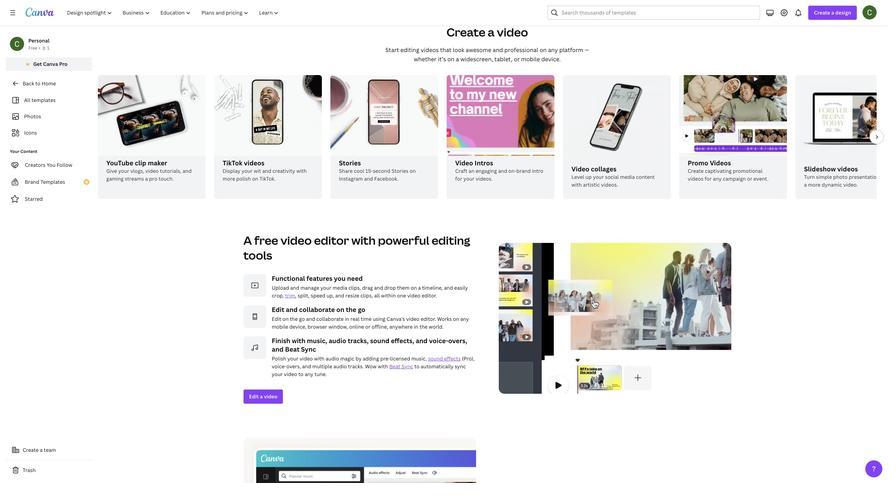 Task type: vqa. For each thing, say whether or not it's contained in the screenshot.
"Create a design"
yes



Task type: locate. For each thing, give the bounding box(es) containing it.
2 vertical spatial to
[[299, 371, 304, 378]]

tiktok
[[223, 159, 243, 167]]

1 horizontal spatial for
[[705, 176, 712, 182]]

0 vertical spatial sync
[[301, 345, 316, 354]]

your up 'up,'
[[321, 285, 332, 292]]

1 vertical spatial overs,
[[287, 364, 301, 370]]

professional
[[505, 46, 539, 54]]

0 vertical spatial go
[[358, 306, 366, 314]]

editor. down timeline,
[[422, 293, 437, 299]]

sync up multiple
[[301, 345, 316, 354]]

1 horizontal spatial overs,
[[449, 337, 467, 345]]

promo videos image
[[680, 75, 787, 156]]

create inside dropdown button
[[815, 9, 831, 16]]

overs, down finish
[[287, 364, 301, 370]]

your inside upload and manage your media clips, drag and drop them on a timeline, and easily crop,
[[321, 285, 332, 292]]

free
[[28, 45, 37, 51]]

2 for from the left
[[705, 176, 712, 182]]

look
[[453, 46, 465, 54]]

promo
[[688, 159, 709, 167]]

videos. inside video intros craft an engaging and on-brand intro for your videos.
[[476, 176, 493, 182]]

any down captivating
[[713, 176, 722, 182]]

1 horizontal spatial voice-
[[429, 337, 449, 345]]

1 vertical spatial collaborate
[[316, 316, 344, 323]]

and
[[493, 46, 503, 54], [183, 168, 192, 175], [262, 168, 271, 175], [498, 168, 507, 175], [364, 176, 373, 182], [290, 285, 299, 292], [374, 285, 383, 292], [444, 285, 453, 292], [335, 293, 344, 299], [286, 306, 298, 314], [306, 316, 315, 323], [416, 337, 428, 345], [272, 345, 284, 354], [302, 364, 311, 370]]

any left tune.
[[305, 371, 313, 378]]

0 vertical spatial media
[[620, 174, 635, 181]]

1 horizontal spatial music,
[[412, 356, 427, 363]]

video inside video intros craft an engaging and on-brand intro for your videos.
[[455, 159, 473, 167]]

adding
[[363, 356, 379, 363]]

mobile down professional
[[521, 55, 540, 63]]

on inside stories share cool 15-second stories on instagram and facebook.
[[410, 168, 416, 175]]

tools
[[244, 248, 272, 263]]

with up multiple
[[314, 356, 325, 363]]

video collages level up your social media content with artistic videos.
[[572, 165, 655, 188]]

1 vertical spatial in
[[414, 324, 419, 331]]

1 vertical spatial or
[[748, 176, 753, 182]]

on up finish
[[283, 316, 289, 323]]

with inside finish with music, audio tracks, sound effects, and voice-overs, and beat sync
[[292, 337, 306, 345]]

1 vertical spatial editor.
[[421, 316, 436, 323]]

and up ,
[[290, 285, 299, 292]]

up,
[[327, 293, 334, 299]]

cool
[[354, 168, 364, 175]]

media inside upload and manage your media clips, drag and drop them on a timeline, and easily crop,
[[333, 285, 347, 292]]

the left world.
[[420, 324, 428, 331]]

sound inside finish with music, audio tracks, sound effects, and voice-overs, and beat sync
[[370, 337, 390, 345]]

collaborate down speed
[[299, 306, 335, 314]]

your down "an"
[[464, 176, 475, 182]]

browser
[[308, 324, 327, 331]]

for down craft
[[455, 176, 462, 182]]

any inside start editing videos that look awesome and professional on any platform — whether it's on a widescreen, tablet, or mobile device.
[[548, 46, 558, 54]]

create up look
[[447, 24, 486, 40]]

any inside promo videos create captivating promotional videos for any campaign or event.
[[713, 176, 722, 182]]

sync
[[301, 345, 316, 354], [402, 364, 413, 370]]

get canva pro
[[33, 61, 68, 67]]

editing inside start editing videos that look awesome and professional on any platform — whether it's on a widescreen, tablet, or mobile device.
[[401, 46, 420, 54]]

your inside 'tiktok videos display your wit and creativity with more polish on tiktok.'
[[242, 168, 253, 175]]

finish
[[272, 337, 291, 345]]

or down promotional
[[748, 176, 753, 182]]

upload
[[272, 285, 289, 292]]

video for video collages
[[572, 165, 590, 174]]

video up craft
[[455, 159, 473, 167]]

or inside promo videos create captivating promotional videos for any campaign or event.
[[748, 176, 753, 182]]

go up device,
[[299, 316, 305, 323]]

for inside video intros craft an engaging and on-brand intro for your videos.
[[455, 176, 462, 182]]

0 horizontal spatial sound
[[370, 337, 390, 345]]

sound up automatically
[[428, 356, 443, 363]]

create left team
[[23, 447, 39, 454]]

in left real
[[345, 316, 349, 323]]

and left multiple
[[302, 364, 311, 370]]

slideshow videos image
[[796, 75, 889, 162]]

0 vertical spatial music,
[[307, 337, 327, 345]]

0 vertical spatial audio
[[329, 337, 346, 345]]

audio up multiple
[[326, 356, 339, 363]]

and down trim
[[286, 306, 298, 314]]

1 vertical spatial stories
[[392, 168, 409, 175]]

awesome
[[466, 46, 492, 54]]

1 vertical spatial to
[[415, 364, 420, 370]]

presentations
[[849, 174, 882, 181]]

1 horizontal spatial stories
[[392, 168, 409, 175]]

0 horizontal spatial voice-
[[272, 364, 287, 370]]

create for create a video
[[447, 24, 486, 40]]

powerful
[[378, 233, 430, 248]]

your down youtube
[[118, 168, 129, 175]]

music, right licensed
[[412, 356, 427, 363]]

1 vertical spatial sound
[[428, 356, 443, 363]]

templates
[[32, 97, 56, 104]]

0 vertical spatial overs,
[[449, 337, 467, 345]]

1 vertical spatial editing
[[432, 233, 470, 248]]

with right the editor
[[352, 233, 376, 248]]

1 vertical spatial beat
[[390, 364, 401, 370]]

0 vertical spatial mobile
[[521, 55, 540, 63]]

the up real
[[346, 306, 357, 314]]

0 vertical spatial clips,
[[349, 285, 361, 292]]

turn
[[804, 174, 815, 181]]

0 vertical spatial or
[[514, 55, 520, 63]]

a inside upload and manage your media clips, drag and drop them on a timeline, and easily crop,
[[418, 285, 421, 292]]

to left tune.
[[299, 371, 304, 378]]

editor.
[[422, 293, 437, 299], [421, 316, 436, 323]]

2 vertical spatial audio
[[334, 364, 347, 370]]

get canva pro button
[[6, 57, 92, 71]]

all
[[24, 97, 30, 104]]

display
[[223, 168, 241, 175]]

your
[[118, 168, 129, 175], [242, 168, 253, 175], [593, 174, 604, 181], [464, 176, 475, 182], [321, 285, 332, 292], [288, 356, 299, 363], [272, 371, 283, 378]]

1 horizontal spatial mobile
[[521, 55, 540, 63]]

with inside 'tiktok videos display your wit and creativity with more polish on tiktok.'
[[297, 168, 307, 175]]

christina overa image
[[863, 5, 877, 20]]

media down you
[[333, 285, 347, 292]]

on-
[[509, 168, 517, 175]]

overs, up effects
[[449, 337, 467, 345]]

for inside promo videos create captivating promotional videos for any campaign or event.
[[705, 176, 712, 182]]

videos down the "promo"
[[688, 176, 704, 182]]

collaborate
[[299, 306, 335, 314], [316, 316, 344, 323]]

your inside video collages level up your social media content with artistic videos.
[[593, 174, 604, 181]]

1 vertical spatial media
[[333, 285, 347, 292]]

0 horizontal spatial media
[[333, 285, 347, 292]]

create left design
[[815, 9, 831, 16]]

beat down licensed
[[390, 364, 401, 370]]

your up polish
[[242, 168, 253, 175]]

create for create a team
[[23, 447, 39, 454]]

tune.
[[315, 371, 327, 378]]

1 horizontal spatial media
[[620, 174, 635, 181]]

and inside (pro), voice-overs, and multiple audio tracks. wow with
[[302, 364, 311, 370]]

1 for from the left
[[455, 176, 462, 182]]

0 vertical spatial editing
[[401, 46, 420, 54]]

videos inside start editing videos that look awesome and professional on any platform — whether it's on a widescreen, tablet, or mobile device.
[[421, 46, 439, 54]]

instagram
[[339, 176, 363, 182]]

1 vertical spatial the
[[290, 316, 298, 323]]

videos. down engaging on the top
[[476, 176, 493, 182]]

for
[[455, 176, 462, 182], [705, 176, 712, 182]]

1 horizontal spatial or
[[514, 55, 520, 63]]

0 horizontal spatial the
[[290, 316, 298, 323]]

int
[[884, 174, 889, 181]]

functional features you need
[[272, 275, 363, 283]]

voice- down 'polish'
[[272, 364, 287, 370]]

polish
[[236, 176, 251, 182]]

1 horizontal spatial in
[[414, 324, 419, 331]]

with down pre-
[[378, 364, 388, 370]]

voice- down world.
[[429, 337, 449, 345]]

popular music on canva video editor image
[[244, 438, 476, 484]]

and up 'polish'
[[272, 345, 284, 354]]

video inside video collages level up your social media content with artistic videos.
[[572, 165, 590, 174]]

0 horizontal spatial stories
[[339, 159, 361, 167]]

videos up photo
[[838, 165, 858, 174]]

stories up share
[[339, 159, 361, 167]]

1 horizontal spatial video
[[572, 165, 590, 174]]

create inside button
[[23, 447, 39, 454]]

tiktok videos image
[[214, 75, 322, 156]]

edit for a
[[249, 394, 259, 400]]

0 horizontal spatial for
[[455, 176, 462, 182]]

voice-
[[429, 337, 449, 345], [272, 364, 287, 370]]

1 vertical spatial edit
[[272, 316, 281, 323]]

editor. up world.
[[421, 316, 436, 323]]

photos
[[24, 113, 41, 120]]

video collages image
[[563, 75, 671, 162]]

0 horizontal spatial sync
[[301, 345, 316, 354]]

0 horizontal spatial go
[[299, 316, 305, 323]]

clips, up resize
[[349, 285, 361, 292]]

audio down "magic" in the left bottom of the page
[[334, 364, 347, 370]]

your down collages
[[593, 174, 604, 181]]

on right works
[[453, 316, 459, 323]]

and up tiktok.
[[262, 168, 271, 175]]

edit
[[272, 306, 284, 314], [272, 316, 281, 323], [249, 394, 259, 400]]

0 horizontal spatial beat
[[285, 345, 300, 354]]

edit and collaborate on the go image
[[244, 306, 266, 328]]

0 vertical spatial editor.
[[422, 293, 437, 299]]

easily
[[455, 285, 468, 292]]

with inside (pro), voice-overs, and multiple audio tracks. wow with
[[378, 364, 388, 370]]

polish
[[272, 356, 286, 363]]

any inside edit and collaborate on the go edit on the go and collaborate in real time using canva's video editor. works on any mobile device, browser window, online or offline, anywhere in the world.
[[461, 316, 469, 323]]

second
[[373, 168, 391, 175]]

1 horizontal spatial editing
[[432, 233, 470, 248]]

clips, down drag
[[361, 293, 373, 299]]

any
[[548, 46, 558, 54], [713, 176, 722, 182], [461, 316, 469, 323], [305, 371, 313, 378]]

back to home
[[23, 80, 56, 87]]

all
[[374, 293, 380, 299]]

content
[[20, 149, 37, 155]]

brand templates link
[[6, 175, 92, 189]]

0 horizontal spatial videos.
[[476, 176, 493, 182]]

and up all
[[374, 285, 383, 292]]

0 vertical spatial stories
[[339, 159, 361, 167]]

0 vertical spatial voice-
[[429, 337, 449, 345]]

1 vertical spatial go
[[299, 316, 305, 323]]

tiktok.
[[260, 176, 276, 182]]

any right works
[[461, 316, 469, 323]]

sync down licensed
[[402, 364, 413, 370]]

streams
[[125, 176, 144, 182]]

or down 'time'
[[365, 324, 371, 331]]

more
[[223, 176, 235, 182]]

0 horizontal spatial video
[[455, 159, 473, 167]]

canva's
[[387, 316, 405, 323]]

and right tutorials,
[[183, 168, 192, 175]]

editor. inside edit and collaborate on the go edit on the go and collaborate in real time using canva's video editor. works on any mobile device, browser window, online or offline, anywhere in the world.
[[421, 316, 436, 323]]

videos. inside video collages level up your social media content with artistic videos.
[[601, 182, 618, 188]]

beat
[[285, 345, 300, 354], [390, 364, 401, 370]]

stories up facebook.
[[392, 168, 409, 175]]

sound down offline,
[[370, 337, 390, 345]]

to right 'back'
[[35, 80, 40, 87]]

to right beat sync
[[415, 364, 420, 370]]

1 horizontal spatial sync
[[402, 364, 413, 370]]

2 horizontal spatial the
[[420, 324, 428, 331]]

in right anywhere
[[414, 324, 419, 331]]

1 horizontal spatial videos.
[[601, 182, 618, 188]]

online
[[349, 324, 364, 331]]

music, down browser
[[307, 337, 327, 345]]

clips,
[[349, 285, 361, 292], [361, 293, 373, 299]]

mobile up finish
[[272, 324, 288, 331]]

1 vertical spatial voice-
[[272, 364, 287, 370]]

edit a video
[[249, 394, 278, 400]]

video intros image
[[447, 44, 555, 188]]

audio down window,
[[329, 337, 346, 345]]

voice- inside (pro), voice-overs, and multiple audio tracks. wow with
[[272, 364, 287, 370]]

0 horizontal spatial or
[[365, 324, 371, 331]]

videos up whether
[[421, 46, 439, 54]]

collaborate up window,
[[316, 316, 344, 323]]

videos up wit
[[244, 159, 265, 167]]

0 vertical spatial beat
[[285, 345, 300, 354]]

you
[[334, 275, 346, 283]]

artistic
[[583, 182, 600, 188]]

with right the creativity
[[297, 168, 307, 175]]

stories
[[339, 159, 361, 167], [392, 168, 409, 175]]

and inside youtube clip maker give your vlogs, video tutorials, and gaming streams a pro touch.
[[183, 168, 192, 175]]

on right them
[[411, 285, 417, 292]]

create down the "promo"
[[688, 168, 704, 175]]

time
[[361, 316, 372, 323]]

0 horizontal spatial overs,
[[287, 364, 301, 370]]

your inside to automatically sync your video to any tune.
[[272, 371, 283, 378]]

videos inside promo videos create captivating promotional videos for any campaign or event.
[[688, 176, 704, 182]]

with
[[297, 168, 307, 175], [572, 182, 582, 188], [352, 233, 376, 248], [292, 337, 306, 345], [314, 356, 325, 363], [378, 364, 388, 370]]

speed
[[311, 293, 326, 299]]

1 horizontal spatial the
[[346, 306, 357, 314]]

your down 'polish'
[[272, 371, 283, 378]]

and right "effects,"
[[416, 337, 428, 345]]

stories image
[[331, 75, 438, 156]]

create a design button
[[809, 6, 857, 20]]

on down wit
[[252, 176, 258, 182]]

media inside video collages level up your social media content with artistic videos.
[[620, 174, 635, 181]]

your right 'polish'
[[288, 356, 299, 363]]

and up "tablet,"
[[493, 46, 503, 54]]

mobile
[[521, 55, 540, 63], [272, 324, 288, 331]]

media
[[620, 174, 635, 181], [333, 285, 347, 292]]

0 horizontal spatial music,
[[307, 337, 327, 345]]

with down device,
[[292, 337, 306, 345]]

1 vertical spatial sync
[[402, 364, 413, 370]]

videos inside slideshow videos turn simple photo presentations int
[[838, 165, 858, 174]]

video up level
[[572, 165, 590, 174]]

to automatically sync your video to any tune.
[[272, 364, 466, 378]]

None search field
[[548, 6, 761, 20]]

any up device.
[[548, 46, 558, 54]]

0 vertical spatial in
[[345, 316, 349, 323]]

0 vertical spatial the
[[346, 306, 357, 314]]

go up 'time'
[[358, 306, 366, 314]]

starred
[[25, 196, 43, 203]]

videos.
[[476, 176, 493, 182], [601, 182, 618, 188]]

need
[[347, 275, 363, 283]]

2 vertical spatial or
[[365, 324, 371, 331]]

2 horizontal spatial or
[[748, 176, 753, 182]]

them
[[397, 285, 410, 292]]

2 vertical spatial edit
[[249, 394, 259, 400]]

beat up 'polish'
[[285, 345, 300, 354]]

videos. down social at top right
[[601, 182, 618, 188]]

0 vertical spatial to
[[35, 80, 40, 87]]

platform
[[560, 46, 584, 54]]

and down video intros link
[[498, 168, 507, 175]]

and inside video intros craft an engaging and on-brand intro for your videos.
[[498, 168, 507, 175]]

0 horizontal spatial to
[[35, 80, 40, 87]]

sound effects link
[[428, 356, 461, 363]]

sound
[[370, 337, 390, 345], [428, 356, 443, 363]]

and right 'up,'
[[335, 293, 344, 299]]

for down captivating
[[705, 176, 712, 182]]

0 horizontal spatial mobile
[[272, 324, 288, 331]]

on up device.
[[540, 46, 547, 54]]

to
[[35, 80, 40, 87], [415, 364, 420, 370], [299, 371, 304, 378]]

or down professional
[[514, 55, 520, 63]]

mobile inside start editing videos that look awesome and professional on any platform — whether it's on a widescreen, tablet, or mobile device.
[[521, 55, 540, 63]]

0 vertical spatial sound
[[370, 337, 390, 345]]

1 vertical spatial mobile
[[272, 324, 288, 331]]

media down video collages "link"
[[620, 174, 635, 181]]

on down 'stories' "link"
[[410, 168, 416, 175]]

video inside edit and collaborate on the go edit on the go and collaborate in real time using canva's video editor. works on any mobile device, browser window, online or offline, anywhere in the world.
[[406, 316, 420, 323]]

the up device,
[[290, 316, 298, 323]]

clips, inside upload and manage your media clips, drag and drop them on a timeline, and easily crop,
[[349, 285, 361, 292]]

and up browser
[[306, 316, 315, 323]]

editor
[[314, 233, 349, 248]]

0 vertical spatial edit
[[272, 306, 284, 314]]

on right it's
[[448, 55, 455, 63]]

youtube clip maker link
[[106, 159, 197, 167]]

2 vertical spatial the
[[420, 324, 428, 331]]

pre-
[[380, 356, 390, 363]]

facebook.
[[375, 176, 399, 182]]

wit
[[254, 168, 261, 175]]

0 horizontal spatial editing
[[401, 46, 420, 54]]

with down level
[[572, 182, 582, 188]]

social
[[605, 174, 619, 181]]

slideshow videos link
[[804, 165, 889, 174]]

back
[[23, 80, 34, 87]]

a inside dropdown button
[[832, 9, 835, 16]]

and down 15-
[[364, 176, 373, 182]]



Task type: describe. For each thing, give the bounding box(es) containing it.
stories share cool 15-second stories on instagram and facebook.
[[339, 159, 416, 182]]

video intros link
[[455, 159, 546, 167]]

resize
[[346, 293, 359, 299]]

video collages link
[[572, 165, 663, 174]]

1 horizontal spatial beat
[[390, 364, 401, 370]]

trim
[[285, 293, 295, 299]]

a inside youtube clip maker give your vlogs, video tutorials, and gaming streams a pro touch.
[[145, 176, 148, 182]]

beat sync
[[390, 364, 413, 370]]

a inside button
[[40, 447, 43, 454]]

clip
[[135, 159, 146, 167]]

(pro),
[[462, 356, 475, 363]]

effects
[[444, 356, 461, 363]]

video inside to automatically sync your video to any tune.
[[284, 371, 297, 378]]

audio inside finish with music, audio tracks, sound effects, and voice-overs, and beat sync
[[329, 337, 346, 345]]

creators
[[25, 162, 46, 168]]

whether
[[414, 55, 437, 63]]

features
[[307, 275, 333, 283]]

your inside video intros craft an engaging and on-brand intro for your videos.
[[464, 176, 475, 182]]

within
[[381, 293, 396, 299]]

finish with music, audio tracks, sound effects, and voice-overs, and beat sync image
[[244, 337, 266, 360]]

1 vertical spatial clips,
[[361, 293, 373, 299]]

youtube
[[106, 159, 133, 167]]

share
[[339, 168, 353, 175]]

create a team button
[[6, 444, 92, 458]]

1 horizontal spatial sound
[[428, 356, 443, 363]]

up
[[586, 174, 592, 181]]

you
[[47, 162, 56, 168]]

youtube clip maker image
[[98, 75, 206, 156]]

brand
[[25, 179, 39, 186]]

0 horizontal spatial in
[[345, 316, 349, 323]]

creators you follow link
[[6, 158, 92, 172]]

Search search field
[[562, 6, 756, 20]]

with inside video collages level up your social media content with artistic videos.
[[572, 182, 582, 188]]

and inside 'tiktok videos display your wit and creativity with more polish on tiktok.'
[[262, 168, 271, 175]]

follow
[[57, 162, 72, 168]]

photo
[[834, 174, 848, 181]]

voice- inside finish with music, audio tracks, sound effects, and voice-overs, and beat sync
[[429, 337, 449, 345]]

on inside 'tiktok videos display your wit and creativity with more polish on tiktok.'
[[252, 176, 258, 182]]

creators you follow
[[25, 162, 72, 168]]

overs, inside finish with music, audio tracks, sound effects, and voice-overs, and beat sync
[[449, 337, 467, 345]]

video inside youtube clip maker give your vlogs, video tutorials, and gaming streams a pro touch.
[[145, 168, 159, 175]]

create a design
[[815, 9, 852, 16]]

1 horizontal spatial to
[[299, 371, 304, 378]]

maker
[[148, 159, 167, 167]]

tiktok videos display your wit and creativity with more polish on tiktok.
[[223, 159, 307, 182]]

and inside stories share cool 15-second stories on instagram and facebook.
[[364, 176, 373, 182]]

intros
[[475, 159, 493, 167]]

a free video editor with powerful editing tools
[[244, 233, 470, 263]]

one
[[397, 293, 406, 299]]

widescreen,
[[461, 55, 493, 63]]

videos inside 'tiktok videos display your wit and creativity with more polish on tiktok.'
[[244, 159, 265, 167]]

1 vertical spatial music,
[[412, 356, 427, 363]]

—
[[585, 46, 589, 54]]

device.
[[542, 55, 561, 63]]

team
[[44, 447, 56, 454]]

your content
[[10, 149, 37, 155]]

top level navigation element
[[62, 6, 285, 20]]

•
[[39, 45, 40, 51]]

sync inside finish with music, audio tracks, sound effects, and voice-overs, and beat sync
[[301, 345, 316, 354]]

audio inside (pro), voice-overs, and multiple audio tracks. wow with
[[334, 364, 347, 370]]

video for video intros
[[455, 159, 473, 167]]

brand
[[517, 168, 531, 175]]

and left easily
[[444, 285, 453, 292]]

0 vertical spatial collaborate
[[299, 306, 335, 314]]

by
[[356, 356, 362, 363]]

device,
[[290, 324, 307, 331]]

create for create a design
[[815, 9, 831, 16]]

polish your video with audio magic by adding pre-licensed music, sound effects
[[272, 356, 461, 363]]

design
[[836, 9, 852, 16]]

pro
[[59, 61, 68, 67]]

a
[[244, 233, 252, 248]]

effects,
[[391, 337, 414, 345]]

it's
[[438, 55, 446, 63]]

1 vertical spatial audio
[[326, 356, 339, 363]]

sync
[[455, 364, 466, 370]]

any inside to automatically sync your video to any tune.
[[305, 371, 313, 378]]

home
[[42, 80, 56, 87]]

offline,
[[372, 324, 388, 331]]

slideshow
[[804, 165, 836, 174]]

beat sync link
[[390, 364, 413, 370]]

drop
[[385, 285, 396, 292]]

your inside youtube clip maker give your vlogs, video tutorials, and gaming streams a pro touch.
[[118, 168, 129, 175]]

photos link
[[10, 110, 88, 123]]

edit and collaborate on the go edit on the go and collaborate in real time using canva's video editor. works on any mobile device, browser window, online or offline, anywhere in the world.
[[272, 306, 469, 331]]

event.
[[754, 176, 769, 182]]

1 horizontal spatial go
[[358, 306, 366, 314]]

with inside a free video editor with powerful editing tools
[[352, 233, 376, 248]]

upload and manage your media clips, drag and drop them on a timeline, and easily crop,
[[272, 285, 468, 299]]

back to home link
[[6, 77, 92, 91]]

functional features you need image
[[244, 275, 266, 297]]

pro
[[149, 176, 157, 182]]

magic
[[340, 356, 355, 363]]

trash link
[[6, 464, 92, 478]]

overs, inside (pro), voice-overs, and multiple audio tracks. wow with
[[287, 364, 301, 370]]

a inside start editing videos that look awesome and professional on any platform — whether it's on a widescreen, tablet, or mobile device.
[[456, 55, 459, 63]]

tablet,
[[495, 55, 513, 63]]

level
[[572, 174, 585, 181]]

starred link
[[6, 192, 92, 206]]

wow
[[365, 364, 377, 370]]

beat inside finish with music, audio tracks, sound effects, and voice-overs, and beat sync
[[285, 345, 300, 354]]

on up window,
[[337, 306, 345, 314]]

videos
[[710, 159, 731, 167]]

on inside upload and manage your media clips, drag and drop them on a timeline, and easily crop,
[[411, 285, 417, 292]]

music, inside finish with music, audio tracks, sound effects, and voice-overs, and beat sync
[[307, 337, 327, 345]]

functional
[[272, 275, 305, 283]]

and inside start editing videos that look awesome and professional on any platform — whether it's on a widescreen, tablet, or mobile device.
[[493, 46, 503, 54]]

video inside a free video editor with powerful editing tools
[[281, 233, 312, 248]]

trash
[[23, 468, 36, 474]]

timeline,
[[422, 285, 443, 292]]

video intros craft an engaging and on-brand intro for your videos.
[[455, 159, 544, 182]]

or inside start editing videos that look awesome and professional on any platform — whether it's on a widescreen, tablet, or mobile device.
[[514, 55, 520, 63]]

editing inside a free video editor with powerful editing tools
[[432, 233, 470, 248]]

mobile inside edit and collaborate on the go edit on the go and collaborate in real time using canva's video editor. works on any mobile device, browser window, online or offline, anywhere in the world.
[[272, 324, 288, 331]]

window,
[[329, 324, 348, 331]]

tiktok videos link
[[223, 159, 314, 167]]

automatically
[[421, 364, 454, 370]]

tutorials,
[[160, 168, 181, 175]]

2 horizontal spatial to
[[415, 364, 420, 370]]

edit for and
[[272, 306, 284, 314]]

or inside edit and collaborate on the go edit on the go and collaborate in real time using canva's video editor. works on any mobile device, browser window, online or offline, anywhere in the world.
[[365, 324, 371, 331]]

real
[[351, 316, 360, 323]]

canva
[[43, 61, 58, 67]]

create inside promo videos create captivating promotional videos for any campaign or event.
[[688, 168, 704, 175]]



